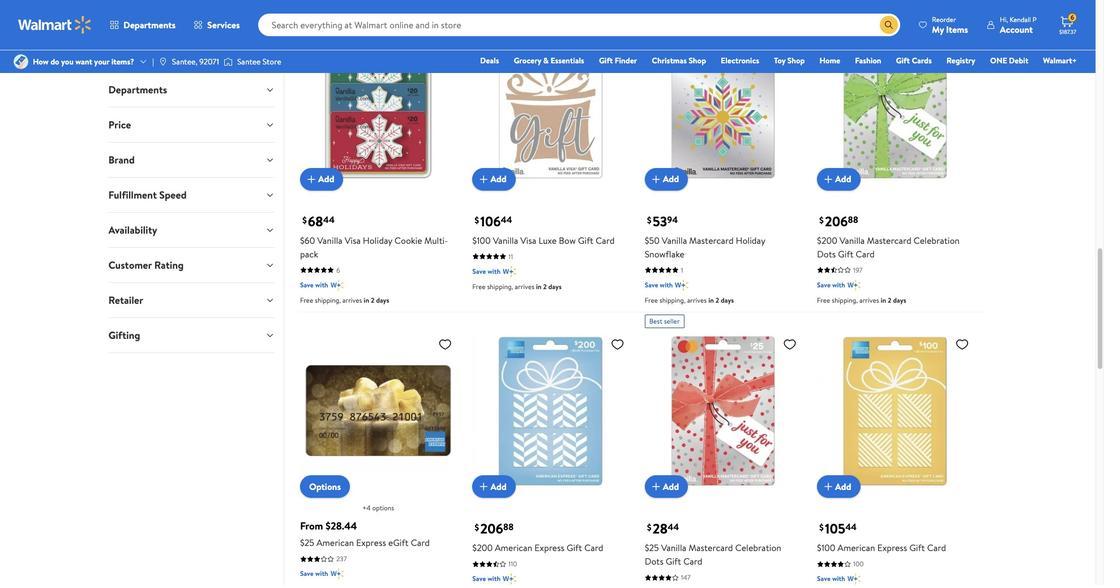 Task type: describe. For each thing, give the bounding box(es) containing it.
arrives for 206
[[860, 295, 879, 305]]

my
[[932, 23, 944, 35]]

customer
[[108, 258, 152, 272]]

105
[[825, 519, 846, 539]]

days for 206
[[893, 295, 906, 305]]

days for 106
[[549, 282, 562, 291]]

Search search field
[[258, 14, 900, 36]]

deals link
[[475, 54, 504, 67]]

add to favorites list, $200 vanilla mastercard celebration dots gift card image
[[956, 30, 969, 44]]

services button
[[185, 11, 249, 39]]

brand button
[[99, 143, 284, 177]]

92071
[[199, 56, 219, 67]]

reorder
[[932, 14, 956, 24]]

fulfillment speed
[[108, 188, 187, 202]]

brand tab
[[99, 143, 284, 177]]

6 for 6 $187.37
[[1071, 13, 1074, 22]]

shop for toy shop
[[788, 55, 805, 66]]

hi,
[[1000, 14, 1008, 24]]

registry link
[[942, 54, 981, 67]]

0 vertical spatial departments
[[123, 19, 176, 31]]

$25 american express egift card image
[[300, 333, 457, 489]]

2 for 206
[[888, 295, 892, 305]]

card inside $200 vanilla mastercard celebration dots gift card
[[856, 248, 875, 260]]

$ for $100 vanilla visa luxe bow gift card
[[475, 214, 479, 226]]

best
[[649, 316, 662, 326]]

206 for vanilla
[[825, 212, 848, 231]]

add to favorites list, $200 american express gift card image
[[611, 337, 624, 351]]

options
[[309, 481, 341, 493]]

save for $200 vanilla mastercard celebration dots gift card
[[817, 280, 831, 290]]

0 horizontal spatial walmart plus image
[[331, 569, 344, 580]]

2 for 68
[[371, 295, 375, 305]]

holiday for 68
[[363, 234, 392, 247]]

christmas shop
[[652, 55, 706, 66]]

save for $100 american express gift card
[[817, 574, 831, 584]]

$60
[[300, 234, 315, 247]]

electronics link
[[716, 54, 765, 67]]

items?
[[111, 56, 134, 67]]

shipping, for 68
[[315, 295, 341, 305]]

visa for 106
[[520, 234, 537, 247]]

11
[[509, 252, 513, 261]]

options
[[372, 503, 394, 513]]

rating
[[154, 258, 184, 272]]

from
[[300, 519, 323, 534]]

christmas
[[652, 55, 687, 66]]

departments inside tab
[[108, 83, 167, 97]]

$28.44
[[326, 519, 357, 534]]

2 for 53
[[716, 295, 719, 305]]

vanilla for 206
[[840, 234, 865, 247]]

$200 american express gift card
[[472, 542, 603, 554]]

celebration for 206
[[914, 234, 960, 247]]

add to favorites list, $100 vanilla visa luxe bow gift card image
[[611, 30, 624, 44]]

add for 28
[[663, 481, 679, 493]]

$50 vanilla mastercard holiday snowflake image
[[645, 25, 801, 182]]

$25 inside from $28.44 $25 american express egift card
[[300, 537, 314, 549]]

$ 105 44
[[820, 519, 857, 539]]

110
[[509, 560, 517, 569]]

$60 vanilla visa holiday cookie multi- pack
[[300, 234, 448, 260]]

santee
[[237, 56, 261, 67]]

arrives for 53
[[687, 295, 707, 305]]

44 for 68
[[323, 214, 335, 226]]

walmart plus image for 68
[[331, 280, 344, 291]]

vanilla for 28
[[661, 542, 687, 554]]

from $28.44 $25 american express egift card
[[300, 519, 430, 549]]

|
[[152, 56, 154, 67]]

$100 for 105
[[817, 542, 836, 554]]

with for $100 vanilla visa luxe bow gift card
[[488, 267, 501, 276]]

celebration for 28
[[735, 542, 782, 554]]

walmart plus image for 206
[[848, 280, 861, 291]]

shop for christmas shop
[[689, 55, 706, 66]]

shipping, for 106
[[487, 282, 513, 291]]

53
[[653, 212, 667, 231]]

147
[[681, 573, 691, 583]]

gifting tab
[[99, 318, 284, 353]]

save for $200 american express gift card
[[472, 574, 486, 584]]

&
[[543, 55, 549, 66]]

save for $60 vanilla visa holiday cookie multi- pack
[[300, 280, 314, 290]]

add to cart image for 206
[[477, 480, 491, 494]]

add to favorites list, $60 vanilla visa holiday cookie multi-pack image
[[439, 30, 452, 44]]

$200 for $200 vanilla mastercard celebration dots gift card
[[817, 234, 838, 247]]

save for $100 vanilla visa luxe bow gift card
[[472, 267, 486, 276]]

$25 vanilla mastercard celebration dots gift card
[[645, 542, 782, 568]]

fulfillment
[[108, 188, 157, 202]]

grocery
[[514, 55, 542, 66]]

gift inside $25 vanilla mastercard celebration dots gift card
[[666, 556, 681, 568]]

price tab
[[99, 108, 284, 142]]

arrives for 106
[[515, 282, 535, 291]]

save for $25 american express egift card
[[300, 569, 314, 579]]

add to cart image for 106
[[477, 173, 491, 186]]

add button for 106
[[472, 168, 516, 191]]

kendall
[[1010, 14, 1031, 24]]

save with for $100 vanilla visa luxe bow gift card
[[472, 267, 501, 276]]

home
[[820, 55, 841, 66]]

card inside from $28.44 $25 american express egift card
[[411, 537, 430, 549]]

fulfillment speed tab
[[99, 178, 284, 212]]

dots for 28
[[645, 556, 664, 568]]

 image for santee store
[[224, 56, 233, 67]]

walmart+ link
[[1038, 54, 1082, 67]]

walmart+
[[1043, 55, 1077, 66]]

94
[[667, 214, 678, 226]]

197
[[854, 265, 863, 275]]

mastercard for 206
[[867, 234, 912, 247]]

6 $187.37
[[1060, 13, 1077, 36]]

customer rating
[[108, 258, 184, 272]]

gift cards link
[[891, 54, 937, 67]]

toy shop
[[774, 55, 805, 66]]

$200 for $200 american express gift card
[[472, 542, 493, 554]]

price button
[[99, 108, 284, 142]]

want
[[75, 56, 92, 67]]

$ for $25 vanilla mastercard celebration dots gift card
[[647, 522, 652, 534]]

$100 vanilla visa luxe bow gift card image
[[472, 25, 629, 182]]

free shipping, arrives in 2 days for 206
[[817, 295, 906, 305]]

one
[[990, 55, 1007, 66]]

2 for 106
[[543, 282, 547, 291]]

walmart plus image for 53
[[675, 280, 689, 291]]

 image for how do you want your items?
[[14, 54, 28, 69]]

$100 vanilla visa luxe bow gift card
[[472, 234, 615, 247]]

$200 vanilla mastercard celebration dots gift card image
[[817, 25, 974, 182]]

fashion
[[855, 55, 882, 66]]

$ 206 88 for vanilla
[[820, 212, 858, 231]]

walmart plus image for 106
[[503, 266, 516, 277]]

+4 options
[[363, 503, 394, 513]]

$187.37
[[1060, 28, 1077, 36]]

free for 68
[[300, 295, 313, 305]]

$ 68 44
[[302, 212, 335, 231]]

$ 206 88 for american
[[475, 519, 514, 539]]

deals
[[480, 55, 499, 66]]

$60 vanilla visa holiday cookie multi-pack image
[[300, 25, 457, 182]]

snowflake
[[645, 248, 685, 260]]

1
[[681, 265, 683, 275]]

shipping, for 53
[[660, 295, 686, 305]]

your
[[94, 56, 109, 67]]

cards
[[912, 55, 932, 66]]

home link
[[815, 54, 846, 67]]

express for 105
[[877, 542, 907, 554]]

do
[[50, 56, 59, 67]]

gift finder
[[599, 55, 637, 66]]

88 for american
[[503, 521, 514, 534]]

retailer button
[[99, 283, 284, 318]]

gifting button
[[99, 318, 284, 353]]

how
[[33, 56, 49, 67]]

add button for 53
[[645, 168, 688, 191]]

items
[[946, 23, 968, 35]]

with for $200 american express gift card
[[488, 574, 501, 584]]

american for 105
[[838, 542, 875, 554]]

pack
[[300, 248, 318, 260]]

registry
[[947, 55, 976, 66]]

Walmart Site-Wide search field
[[258, 14, 900, 36]]

free for 206
[[817, 295, 830, 305]]

100
[[854, 560, 864, 569]]

$200 american express gift card image
[[472, 333, 629, 489]]



Task type: vqa. For each thing, say whether or not it's contained in the screenshot.


Task type: locate. For each thing, give the bounding box(es) containing it.
1 horizontal spatial $100
[[817, 542, 836, 554]]

1 horizontal spatial holiday
[[736, 234, 765, 247]]

american up "100"
[[838, 542, 875, 554]]

0 vertical spatial $100
[[472, 234, 491, 247]]

shipping, down 197
[[832, 295, 858, 305]]

$ inside $ 68 44
[[302, 214, 307, 226]]

add to favorites list, $25 vanilla mastercard celebration dots gift card image
[[783, 337, 797, 351]]

add to cart image
[[822, 173, 835, 186], [477, 480, 491, 494], [822, 480, 835, 494]]

 image for santee, 92071
[[158, 57, 168, 66]]

dots inside $200 vanilla mastercard celebration dots gift card
[[817, 248, 836, 260]]

add to cart image
[[305, 173, 318, 186], [477, 173, 491, 186], [649, 173, 663, 186], [649, 480, 663, 494]]

finder
[[615, 55, 637, 66]]

$ inside $ 53 94
[[647, 214, 652, 226]]

1 horizontal spatial 88
[[848, 214, 858, 226]]

celebration inside $200 vanilla mastercard celebration dots gift card
[[914, 234, 960, 247]]

customer rating button
[[99, 248, 284, 283]]

shipping,
[[487, 282, 513, 291], [315, 295, 341, 305], [660, 295, 686, 305], [832, 295, 858, 305]]

walmart plus image
[[675, 280, 689, 291], [331, 569, 344, 580], [503, 574, 516, 585]]

visa left luxe in the top of the page
[[520, 234, 537, 247]]

price
[[108, 118, 131, 132]]

106
[[480, 212, 501, 231]]

44 inside $ 28 44
[[668, 521, 679, 534]]

2 down $200 vanilla mastercard celebration dots gift card
[[888, 295, 892, 305]]

 image
[[14, 54, 28, 69], [224, 56, 233, 67], [158, 57, 168, 66]]

44 up $100 american express gift card
[[846, 521, 857, 534]]

in down $100 vanilla visa luxe bow gift card
[[536, 282, 542, 291]]

american for 206
[[495, 542, 532, 554]]

mastercard inside $25 vanilla mastercard celebration dots gift card
[[689, 542, 733, 554]]

1 horizontal spatial 206
[[825, 212, 848, 231]]

vanilla inside $200 vanilla mastercard celebration dots gift card
[[840, 234, 865, 247]]

2 horizontal spatial american
[[838, 542, 875, 554]]

$ for $200 vanilla mastercard celebration dots gift card
[[820, 214, 824, 226]]

$100 for 106
[[472, 234, 491, 247]]

2 horizontal spatial walmart plus image
[[675, 280, 689, 291]]

$25 inside $25 vanilla mastercard celebration dots gift card
[[645, 542, 659, 554]]

 image left how
[[14, 54, 28, 69]]

0 horizontal spatial $ 206 88
[[475, 519, 514, 539]]

save with for $50 vanilla mastercard holiday snowflake
[[645, 280, 673, 290]]

$200
[[817, 234, 838, 247], [472, 542, 493, 554]]

gift cards
[[896, 55, 932, 66]]

44 up $60 vanilla visa holiday cookie multi- pack
[[323, 214, 335, 226]]

add to favorites list, $50 vanilla mastercard holiday snowflake image
[[783, 30, 797, 44]]

1 vertical spatial 206
[[480, 519, 503, 539]]

add button
[[300, 168, 343, 191], [472, 168, 516, 191], [645, 168, 688, 191], [817, 168, 861, 191], [472, 476, 516, 498], [645, 476, 688, 498], [817, 476, 861, 498]]

mastercard for 28
[[689, 542, 733, 554]]

luxe
[[539, 234, 557, 247]]

1 horizontal spatial $25
[[645, 542, 659, 554]]

express for 206
[[535, 542, 565, 554]]

in down the "$50 vanilla mastercard holiday snowflake"
[[709, 295, 714, 305]]

american up 237
[[317, 537, 354, 549]]

88
[[848, 214, 858, 226], [503, 521, 514, 534]]

free shipping, arrives in 2 days
[[472, 282, 562, 291], [300, 295, 389, 305], [645, 295, 734, 305], [817, 295, 906, 305]]

essentials
[[551, 55, 584, 66]]

visa for 68
[[345, 234, 361, 247]]

cookie
[[395, 234, 422, 247]]

add to cart image up 68
[[305, 173, 318, 186]]

free for 53
[[645, 295, 658, 305]]

0 horizontal spatial $25
[[300, 537, 314, 549]]

walmart plus image down the 1
[[675, 280, 689, 291]]

0 horizontal spatial  image
[[14, 54, 28, 69]]

0 vertical spatial $ 206 88
[[820, 212, 858, 231]]

$100 down 106
[[472, 234, 491, 247]]

walmart plus image down $60 vanilla visa holiday cookie multi- pack
[[331, 280, 344, 291]]

visa inside $60 vanilla visa holiday cookie multi- pack
[[345, 234, 361, 247]]

vanilla up 197
[[840, 234, 865, 247]]

bow
[[559, 234, 576, 247]]

walmart plus image down "100"
[[848, 574, 861, 585]]

arrives for 68
[[343, 295, 362, 305]]

0 vertical spatial 6
[[1071, 13, 1074, 22]]

28
[[653, 519, 668, 539]]

$200 inside $200 vanilla mastercard celebration dots gift card
[[817, 234, 838, 247]]

walmart plus image down 110
[[503, 574, 516, 585]]

vanilla inside $60 vanilla visa holiday cookie multi- pack
[[317, 234, 343, 247]]

store
[[263, 56, 281, 67]]

88 up $200 vanilla mastercard celebration dots gift card
[[848, 214, 858, 226]]

in for 206
[[881, 295, 886, 305]]

1 horizontal spatial $ 206 88
[[820, 212, 858, 231]]

2 holiday from the left
[[736, 234, 765, 247]]

availability tab
[[99, 213, 284, 247]]

44 up 11 on the left
[[501, 214, 512, 226]]

availability
[[108, 223, 157, 237]]

card
[[596, 234, 615, 247], [856, 248, 875, 260], [411, 537, 430, 549], [584, 542, 603, 554], [927, 542, 946, 554], [684, 556, 703, 568]]

speed
[[159, 188, 187, 202]]

vanilla
[[317, 234, 343, 247], [493, 234, 518, 247], [662, 234, 687, 247], [840, 234, 865, 247], [661, 542, 687, 554]]

departments button up |
[[101, 11, 185, 39]]

$ inside $ 28 44
[[647, 522, 652, 534]]

save for $50 vanilla mastercard holiday snowflake
[[645, 280, 658, 290]]

44 for 106
[[501, 214, 512, 226]]

1 vertical spatial $200
[[472, 542, 493, 554]]

days for 68
[[376, 295, 389, 305]]

$100 american express gift card
[[817, 542, 946, 554]]

p
[[1033, 14, 1037, 24]]

$ inside $ 106 44
[[475, 214, 479, 226]]

shipping, up seller
[[660, 295, 686, 305]]

grocery & essentials
[[514, 55, 584, 66]]

visa right $60
[[345, 234, 361, 247]]

+4
[[363, 503, 371, 513]]

$25 down 28
[[645, 542, 659, 554]]

0 horizontal spatial $100
[[472, 234, 491, 247]]

0 vertical spatial departments button
[[101, 11, 185, 39]]

0 horizontal spatial 88
[[503, 521, 514, 534]]

walmart plus image
[[503, 266, 516, 277], [331, 280, 344, 291], [848, 280, 861, 291], [848, 574, 861, 585]]

1 vertical spatial departments button
[[99, 72, 284, 107]]

1 vertical spatial departments
[[108, 83, 167, 97]]

departments button
[[101, 11, 185, 39], [99, 72, 284, 107]]

express inside from $28.44 $25 american express egift card
[[356, 537, 386, 549]]

vanilla inside the "$50 vanilla mastercard holiday snowflake"
[[662, 234, 687, 247]]

1 horizontal spatial 6
[[1071, 13, 1074, 22]]

 image right 92071
[[224, 56, 233, 67]]

6 down $60 vanilla visa holiday cookie multi- pack
[[336, 265, 340, 275]]

0 horizontal spatial american
[[317, 537, 354, 549]]

in for 106
[[536, 282, 542, 291]]

walmart plus image down 11 on the left
[[503, 266, 516, 277]]

1 horizontal spatial celebration
[[914, 234, 960, 247]]

0 vertical spatial 206
[[825, 212, 848, 231]]

vanilla up snowflake
[[662, 234, 687, 247]]

6 inside 6 $187.37
[[1071, 13, 1074, 22]]

santee,
[[172, 56, 198, 67]]

free shipping, arrives in 2 days for 53
[[645, 295, 734, 305]]

237
[[336, 554, 347, 564]]

debit
[[1009, 55, 1029, 66]]

0 vertical spatial 88
[[848, 214, 858, 226]]

search icon image
[[885, 20, 894, 29]]

0 vertical spatial dots
[[817, 248, 836, 260]]

add for 106
[[491, 173, 507, 185]]

1 vertical spatial dots
[[645, 556, 664, 568]]

1 horizontal spatial $200
[[817, 234, 838, 247]]

electronics
[[721, 55, 759, 66]]

$100 down 105
[[817, 542, 836, 554]]

6 up $187.37
[[1071, 13, 1074, 22]]

$ for $100 american express gift card
[[820, 522, 824, 534]]

88 for vanilla
[[848, 214, 858, 226]]

hi, kendall p account
[[1000, 14, 1037, 35]]

best seller
[[649, 316, 680, 326]]

american
[[317, 537, 354, 549], [495, 542, 532, 554], [838, 542, 875, 554]]

mastercard inside $200 vanilla mastercard celebration dots gift card
[[867, 234, 912, 247]]

add to cart image for 28
[[649, 480, 663, 494]]

44 up $25 vanilla mastercard celebration dots gift card
[[668, 521, 679, 534]]

add to cart image for 53
[[649, 173, 663, 186]]

1 vertical spatial 6
[[336, 265, 340, 275]]

0 horizontal spatial celebration
[[735, 542, 782, 554]]

0 vertical spatial celebration
[[914, 234, 960, 247]]

santee, 92071
[[172, 56, 219, 67]]

vanilla for 53
[[662, 234, 687, 247]]

shipping, down pack
[[315, 295, 341, 305]]

$100
[[472, 234, 491, 247], [817, 542, 836, 554]]

$25 vanilla mastercard celebration dots gift card image
[[645, 333, 801, 489]]

in for 68
[[364, 295, 369, 305]]

1 shop from the left
[[689, 55, 706, 66]]

departments up |
[[123, 19, 176, 31]]

departments down items?
[[108, 83, 167, 97]]

you
[[61, 56, 74, 67]]

american inside from $28.44 $25 american express egift card
[[317, 537, 354, 549]]

celebration inside $25 vanilla mastercard celebration dots gift card
[[735, 542, 782, 554]]

add to favorites list, $25 american express egift card image
[[439, 337, 452, 351]]

add to favorites list, $100 american express gift card image
[[956, 337, 969, 351]]

2 shop from the left
[[788, 55, 805, 66]]

vanilla for 68
[[317, 234, 343, 247]]

$ 206 88 up 197
[[820, 212, 858, 231]]

0 vertical spatial $200
[[817, 234, 838, 247]]

card inside $25 vanilla mastercard celebration dots gift card
[[684, 556, 703, 568]]

2 down $100 vanilla visa luxe bow gift card
[[543, 282, 547, 291]]

free shipping, arrives in 2 days for 106
[[472, 282, 562, 291]]

one debit
[[990, 55, 1029, 66]]

mastercard inside the "$50 vanilla mastercard holiday snowflake"
[[689, 234, 734, 247]]

egift
[[388, 537, 409, 549]]

1 vertical spatial $100
[[817, 542, 836, 554]]

0 horizontal spatial shop
[[689, 55, 706, 66]]

1 horizontal spatial  image
[[158, 57, 168, 66]]

0 horizontal spatial visa
[[345, 234, 361, 247]]

in down $200 vanilla mastercard celebration dots gift card
[[881, 295, 886, 305]]

44 for 28
[[668, 521, 679, 534]]

 image right |
[[158, 57, 168, 66]]

brand
[[108, 153, 135, 167]]

santee store
[[237, 56, 281, 67]]

$ 206 88 up 110
[[475, 519, 514, 539]]

$ inside the '$ 105 44'
[[820, 522, 824, 534]]

44 inside $ 106 44
[[501, 214, 512, 226]]

$200 vanilla mastercard celebration dots gift card
[[817, 234, 960, 260]]

how do you want your items?
[[33, 56, 134, 67]]

departments button down santee, 92071
[[99, 72, 284, 107]]

with for $100 american express gift card
[[832, 574, 845, 584]]

days
[[549, 282, 562, 291], [376, 295, 389, 305], [721, 295, 734, 305], [893, 295, 906, 305]]

1 vertical spatial $ 206 88
[[475, 519, 514, 539]]

6
[[1071, 13, 1074, 22], [336, 265, 340, 275]]

free shipping, arrives in 2 days for 68
[[300, 295, 389, 305]]

0 horizontal spatial dots
[[645, 556, 664, 568]]

in for 53
[[709, 295, 714, 305]]

0 horizontal spatial $200
[[472, 542, 493, 554]]

add to cart image for 68
[[305, 173, 318, 186]]

44
[[323, 214, 335, 226], [501, 214, 512, 226], [668, 521, 679, 534], [846, 521, 857, 534]]

$ for $200 american express gift card
[[475, 522, 479, 534]]

add for 68
[[318, 173, 334, 185]]

in down $60 vanilla visa holiday cookie multi- pack
[[364, 295, 369, 305]]

retailer tab
[[99, 283, 284, 318]]

walmart image
[[18, 16, 92, 34]]

holiday for 53
[[736, 234, 765, 247]]

walmart plus image for 206
[[503, 574, 516, 585]]

1 horizontal spatial walmart plus image
[[503, 574, 516, 585]]

206 for american
[[480, 519, 503, 539]]

6 for 6
[[336, 265, 340, 275]]

2 horizontal spatial express
[[877, 542, 907, 554]]

1 horizontal spatial shop
[[788, 55, 805, 66]]

vanilla inside $25 vanilla mastercard celebration dots gift card
[[661, 542, 687, 554]]

shop right toy
[[788, 55, 805, 66]]

with for $60 vanilla visa holiday cookie multi- pack
[[315, 280, 328, 290]]

shipping, for 206
[[832, 295, 858, 305]]

reorder my items
[[932, 14, 968, 35]]

add to cart image up 106
[[477, 173, 491, 186]]

save with for $200 american express gift card
[[472, 574, 501, 584]]

1 visa from the left
[[345, 234, 361, 247]]

walmart plus image down 237
[[331, 569, 344, 580]]

save with for $200 vanilla mastercard celebration dots gift card
[[817, 280, 845, 290]]

$25 down 'from' on the bottom left of page
[[300, 537, 314, 549]]

44 for 105
[[846, 521, 857, 534]]

add for 53
[[663, 173, 679, 185]]

1 horizontal spatial visa
[[520, 234, 537, 247]]

shop right 'christmas'
[[689, 55, 706, 66]]

shipping, down 11 on the left
[[487, 282, 513, 291]]

days for 53
[[721, 295, 734, 305]]

holiday inside the "$50 vanilla mastercard holiday snowflake"
[[736, 234, 765, 247]]

add button for 28
[[645, 476, 688, 498]]

0 horizontal spatial 6
[[336, 265, 340, 275]]

68
[[308, 212, 323, 231]]

holiday inside $60 vanilla visa holiday cookie multi- pack
[[363, 234, 392, 247]]

$25
[[300, 537, 314, 549], [645, 542, 659, 554]]

shop
[[689, 55, 706, 66], [788, 55, 805, 66]]

gift
[[599, 55, 613, 66], [896, 55, 910, 66], [578, 234, 594, 247], [838, 248, 854, 260], [567, 542, 582, 554], [910, 542, 925, 554], [666, 556, 681, 568]]

vanilla down $ 28 44 at the right bottom
[[661, 542, 687, 554]]

1 horizontal spatial express
[[535, 542, 565, 554]]

mastercard for 53
[[689, 234, 734, 247]]

add to cart image up 53
[[649, 173, 663, 186]]

0 horizontal spatial 206
[[480, 519, 503, 539]]

add button for 206
[[817, 168, 861, 191]]

availability button
[[99, 213, 284, 247]]

44 inside the '$ 105 44'
[[846, 521, 857, 534]]

$ for $50 vanilla mastercard holiday snowflake
[[647, 214, 652, 226]]

with for $50 vanilla mastercard holiday snowflake
[[660, 280, 673, 290]]

walmart plus image down 197
[[848, 280, 861, 291]]

2 visa from the left
[[520, 234, 537, 247]]

add for 206
[[835, 173, 852, 185]]

christmas shop link
[[647, 54, 711, 67]]

with for $25 american express egift card
[[315, 569, 328, 579]]

1 horizontal spatial american
[[495, 542, 532, 554]]

$100 american express gift card image
[[817, 333, 974, 489]]

0 horizontal spatial express
[[356, 537, 386, 549]]

multi-
[[424, 234, 448, 247]]

departments tab
[[99, 72, 284, 107]]

visa
[[345, 234, 361, 247], [520, 234, 537, 247]]

walmart plus image for 105
[[848, 574, 861, 585]]

2 down the "$50 vanilla mastercard holiday snowflake"
[[716, 295, 719, 305]]

1 vertical spatial celebration
[[735, 542, 782, 554]]

vanilla up 11 on the left
[[493, 234, 518, 247]]

add to cart image for 105
[[822, 480, 835, 494]]

retailer
[[108, 293, 143, 308]]

0 horizontal spatial holiday
[[363, 234, 392, 247]]

free for 106
[[472, 282, 486, 291]]

gift inside $200 vanilla mastercard celebration dots gift card
[[838, 248, 854, 260]]

1 vertical spatial 88
[[503, 521, 514, 534]]

grocery & essentials link
[[509, 54, 590, 67]]

$
[[302, 214, 307, 226], [475, 214, 479, 226], [647, 214, 652, 226], [820, 214, 824, 226], [475, 522, 479, 534], [647, 522, 652, 534], [820, 522, 824, 534]]

save with for $25 american express egift card
[[300, 569, 328, 579]]

with
[[488, 267, 501, 276], [315, 280, 328, 290], [660, 280, 673, 290], [832, 280, 845, 290], [315, 569, 328, 579], [488, 574, 501, 584], [832, 574, 845, 584]]

services
[[207, 19, 240, 31]]

free
[[472, 282, 486, 291], [300, 295, 313, 305], [645, 295, 658, 305], [817, 295, 830, 305]]

one debit link
[[985, 54, 1034, 67]]

options link
[[300, 476, 350, 498]]

in
[[536, 282, 542, 291], [364, 295, 369, 305], [709, 295, 714, 305], [881, 295, 886, 305]]

customer rating tab
[[99, 248, 284, 283]]

dots for 206
[[817, 248, 836, 260]]

$ 106 44
[[475, 212, 512, 231]]

dots inside $25 vanilla mastercard celebration dots gift card
[[645, 556, 664, 568]]

44 inside $ 68 44
[[323, 214, 335, 226]]

add to cart image up 28
[[649, 480, 663, 494]]

american up 110
[[495, 542, 532, 554]]

$ for $60 vanilla visa holiday cookie multi- pack
[[302, 214, 307, 226]]

with for $200 vanilla mastercard celebration dots gift card
[[832, 280, 845, 290]]

gifting
[[108, 328, 140, 343]]

2 down $60 vanilla visa holiday cookie multi- pack
[[371, 295, 375, 305]]

$ 206 88
[[820, 212, 858, 231], [475, 519, 514, 539]]

88 up $200 american express gift card on the bottom
[[503, 521, 514, 534]]

1 holiday from the left
[[363, 234, 392, 247]]

fashion link
[[850, 54, 887, 67]]

save with for $100 american express gift card
[[817, 574, 845, 584]]

fulfillment speed button
[[99, 178, 284, 212]]

2 horizontal spatial  image
[[224, 56, 233, 67]]

1 horizontal spatial dots
[[817, 248, 836, 260]]

vanilla right $60
[[317, 234, 343, 247]]

206
[[825, 212, 848, 231], [480, 519, 503, 539]]



